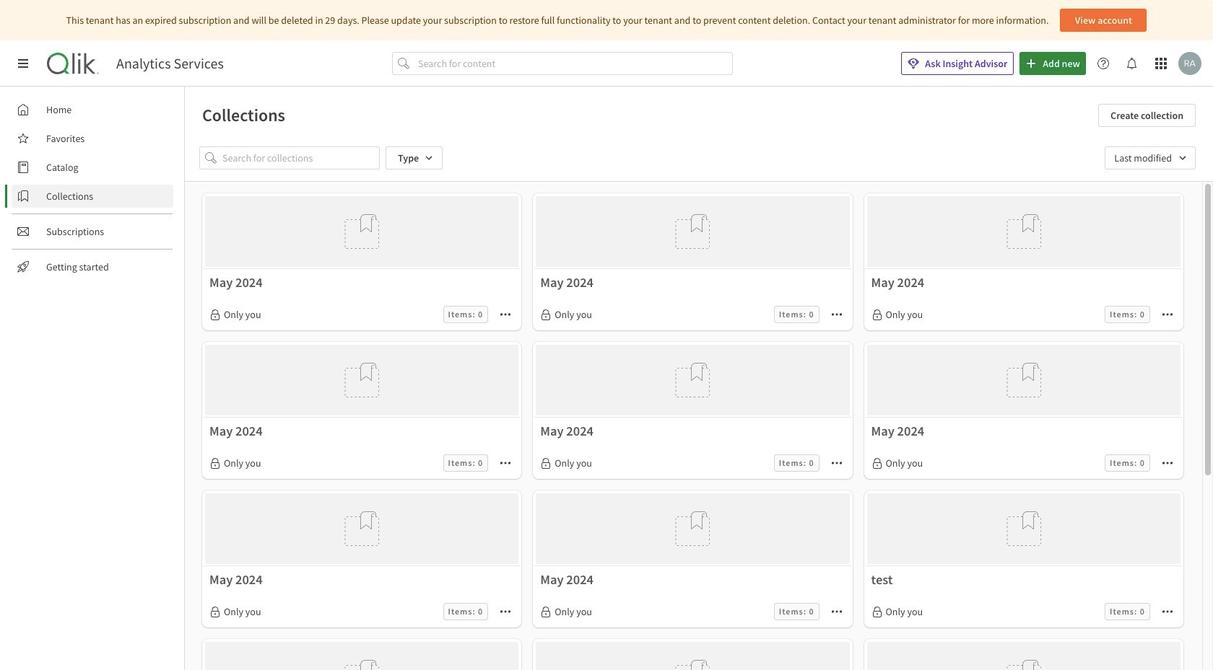Task type: locate. For each thing, give the bounding box(es) containing it.
none field inside filters region
[[1105, 147, 1196, 170]]

None field
[[1105, 147, 1196, 170]]

ruby anderson image
[[1179, 52, 1202, 75]]

more actions image
[[500, 458, 512, 470], [1162, 458, 1174, 470], [831, 607, 843, 619], [1162, 607, 1174, 619]]

filters region
[[185, 135, 1213, 181]]

navigation pane element
[[0, 92, 184, 285]]

more actions image
[[500, 309, 512, 321], [831, 309, 843, 321], [1162, 309, 1174, 321], [831, 458, 843, 470], [500, 607, 512, 619]]

close sidebar menu image
[[17, 58, 29, 69]]



Task type: describe. For each thing, give the bounding box(es) containing it.
Search for collections text field
[[222, 147, 380, 170]]

Search for content text field
[[415, 52, 733, 75]]

analytics services element
[[116, 55, 224, 72]]



Task type: vqa. For each thing, say whether or not it's contained in the screenshot.
Analytics Services element
yes



